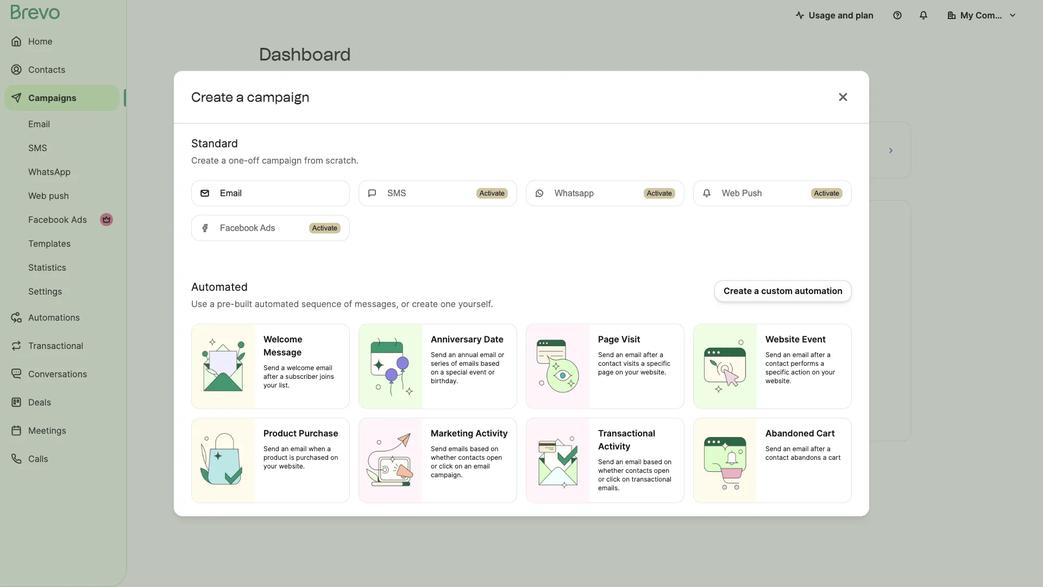 Task type: describe. For each thing, give the bounding box(es) containing it.
website. for website event
[[766, 377, 792, 385]]

contact for abandoned
[[766, 453, 790, 461]]

contacts inside "send emails based on whether contacts open or click on an email campaign."
[[459, 453, 485, 461]]

send an email after a contact visits a specific page on your website.
[[599, 351, 671, 376]]

home
[[28, 36, 53, 46]]

automations link
[[4, 304, 120, 331]]

calls
[[28, 453, 48, 464]]

contacts inside send an email based on whether contacts open or click on transactional emails.
[[626, 467, 653, 474]]

based inside send an email based on whether contacts open or click on transactional emails.
[[644, 458, 663, 466]]

email link
[[4, 113, 120, 135]]

create for create a campaign
[[191, 89, 233, 105]]

visits
[[624, 359, 640, 367]]

a inside send an annual email or series of emails based on a special event or birthday.
[[441, 368, 444, 376]]

whatsapp link
[[4, 161, 120, 183]]

standard
[[191, 136, 238, 150]]

contacts
[[28, 64, 65, 75]]

based inside "send emails based on whether contacts open or click on an email campaign."
[[470, 445, 489, 453]]

subscriber
[[286, 372, 318, 380]]

facebook ads link
[[4, 209, 120, 231]]

off
[[248, 155, 260, 166]]

1
[[269, 153, 275, 169]]

an for anniversary
[[449, 351, 456, 359]]

send for website event
[[766, 351, 782, 359]]

campaign for standard
[[262, 155, 302, 166]]

your inside send an email after a contact performs a specific action on your website.
[[822, 368, 836, 376]]

web push
[[723, 188, 763, 198]]

my company button
[[940, 4, 1027, 26]]

page visit image
[[527, 324, 590, 409]]

usage
[[809, 10, 836, 20]]

meetings link
[[4, 418, 120, 444]]

plan
[[856, 10, 874, 20]]

web push
[[28, 190, 69, 201]]

"create
[[514, 403, 545, 414]]

1 button
[[259, 122, 409, 179]]

and
[[838, 10, 854, 20]]

transactional activity image
[[527, 418, 590, 503]]

specific for website event
[[766, 368, 790, 376]]

email inside send an email when a product is purchased on your website.
[[291, 445, 307, 453]]

click
[[479, 403, 499, 414]]

joins
[[320, 372, 334, 380]]

or inside send an email based on whether contacts open or click on transactional emails.
[[599, 475, 605, 483]]

whatsapp
[[28, 166, 71, 177]]

conversations link
[[4, 361, 120, 387]]

transactional activity
[[599, 428, 656, 452]]

on inside send an email after a contact performs a specific action on your website.
[[813, 368, 820, 376]]

contacts link
[[4, 57, 120, 83]]

product
[[264, 453, 288, 461]]

conversations
[[28, 369, 87, 379]]

1 horizontal spatial sms
[[388, 188, 407, 198]]

send for welcome message
[[264, 364, 280, 372]]

recalculate now
[[268, 82, 337, 92]]

an for page
[[616, 351, 624, 359]]

send for transactional activity
[[599, 458, 614, 466]]

standard create a one-off campaign from scratch.
[[191, 136, 359, 166]]

meetings
[[28, 425, 66, 436]]

campaign"
[[555, 403, 598, 414]]

action
[[792, 368, 811, 376]]

create a custom automation
[[724, 286, 843, 296]]

date
[[484, 334, 504, 345]]

contact for website
[[766, 359, 790, 367]]

or inside "send emails based on whether contacts open or click on an email campaign."
[[431, 462, 438, 470]]

based inside send an annual email or series of emails based on a special event or birthday.
[[481, 359, 500, 367]]

send for abandoned cart
[[766, 445, 782, 453]]

activate for sms
[[480, 189, 505, 197]]

send for product purchase
[[264, 445, 280, 453]]

email inside 'button'
[[220, 188, 242, 198]]

click on "create a campaign" in the top right corner.
[[479, 403, 692, 414]]

of inside 'automated use a pre-built automated sequence of messages, or create one yourself.'
[[344, 299, 353, 309]]

on up transactional
[[665, 458, 672, 466]]

when
[[309, 445, 326, 453]]

welcome image
[[192, 324, 255, 409]]

cart
[[817, 428, 836, 439]]

dashboard
[[259, 44, 351, 65]]

push
[[743, 188, 763, 198]]

on inside send an email when a product is purchased on your website.
[[331, 453, 338, 461]]

transactional for transactional
[[28, 340, 83, 351]]

event
[[803, 334, 827, 345]]

0 horizontal spatial facebook
[[28, 214, 69, 225]]

a inside button
[[755, 286, 760, 296]]

your inside send an email after a contact visits a specific page on your website.
[[625, 368, 639, 376]]

top
[[626, 403, 640, 414]]

list.
[[279, 381, 290, 389]]

transactional for transactional activity
[[599, 428, 656, 439]]

send emails based on whether contacts open or click on an email campaign.
[[431, 445, 503, 479]]

web push link
[[4, 185, 120, 207]]

0 horizontal spatial ads
[[71, 214, 87, 225]]

series
[[431, 359, 450, 367]]

an for product
[[281, 445, 289, 453]]

usage and plan button
[[788, 4, 883, 26]]

send an email after a contact performs a specific action on your website.
[[766, 351, 836, 385]]

website. for page visit
[[641, 368, 667, 376]]

an for abandoned
[[784, 445, 791, 453]]

anniversary date
[[431, 334, 504, 345]]

after for abandoned cart
[[811, 445, 826, 453]]

from
[[304, 155, 323, 166]]

custom
[[762, 286, 793, 296]]

automations
[[28, 312, 80, 323]]

scratch.
[[326, 155, 359, 166]]

abandoned cart image
[[694, 418, 757, 503]]

or down date
[[498, 351, 505, 359]]

anniversary
[[431, 334, 482, 345]]

send for marketing activity
[[431, 445, 447, 453]]

website. inside send an email when a product is purchased on your website.
[[279, 462, 305, 470]]

activity for marketing activity
[[476, 428, 508, 439]]

email inside send a welcome email after a subscriber joins your list.
[[316, 364, 333, 372]]

1 horizontal spatial facebook
[[220, 223, 258, 233]]

click inside "send emails based on whether contacts open or click on an email campaign."
[[439, 462, 453, 470]]

is
[[290, 453, 295, 461]]

corner.
[[664, 403, 692, 414]]

click inside send an email based on whether contacts open or click on transactional emails.
[[607, 475, 621, 483]]

page
[[599, 368, 614, 376]]

right
[[642, 403, 661, 414]]

an for transactional
[[616, 458, 624, 466]]

a inside 'automated use a pre-built automated sequence of messages, or create one yourself.'
[[210, 299, 215, 309]]

on right click
[[501, 403, 512, 414]]

marketing
[[431, 428, 474, 439]]

email inside send an email after a contact performs a specific action on your website.
[[793, 351, 809, 359]]

activate for facebook ads
[[313, 224, 338, 232]]

create a custom automation button
[[715, 280, 853, 302]]

on inside send an annual email or series of emails based on a special event or birthday.
[[431, 368, 439, 376]]

0 horizontal spatial facebook ads
[[28, 214, 87, 225]]

automated
[[255, 299, 299, 309]]

page
[[599, 334, 620, 345]]

after inside send a welcome email after a subscriber joins your list.
[[264, 372, 278, 380]]

welcome
[[287, 364, 314, 372]]

abandoned
[[766, 428, 815, 439]]

you have not created any campaign yet
[[483, 375, 689, 389]]

visit
[[622, 334, 641, 345]]



Task type: locate. For each thing, give the bounding box(es) containing it.
website. inside send an email after a contact performs a specific action on your website.
[[766, 377, 792, 385]]

an inside "send emails based on whether contacts open or click on an email campaign."
[[465, 462, 472, 470]]

send an annual email or series of emails based on a special event or birthday.
[[431, 351, 505, 385]]

contact up page at the right bottom of page
[[599, 359, 622, 367]]

based up "event"
[[481, 359, 500, 367]]

open down marketing activity
[[487, 453, 503, 461]]

on down performs
[[813, 368, 820, 376]]

sequence
[[302, 299, 342, 309]]

now
[[319, 82, 337, 92]]

whether inside send an email based on whether contacts open or click on transactional emails.
[[599, 467, 624, 474]]

specific inside send an email after a contact performs a specific action on your website.
[[766, 368, 790, 376]]

contacts down marketing activity
[[459, 453, 485, 461]]

0 horizontal spatial of
[[344, 299, 353, 309]]

email button
[[191, 180, 350, 206]]

after inside send an email after a contact visits a specific page on your website.
[[644, 351, 658, 359]]

send an email after a contact abandons a cart
[[766, 445, 841, 461]]

sms
[[28, 142, 47, 153], [388, 188, 407, 198]]

1 horizontal spatial click
[[607, 475, 621, 483]]

welcome
[[264, 334, 303, 345]]

email down one-
[[220, 188, 242, 198]]

abandoned cart
[[766, 428, 836, 439]]

your down product
[[264, 462, 277, 470]]

0 vertical spatial contacts
[[459, 453, 485, 461]]

1 vertical spatial transactional
[[599, 428, 656, 439]]

facebook ads down push
[[28, 214, 87, 225]]

0 horizontal spatial specific
[[647, 359, 671, 367]]

1 horizontal spatial website.
[[641, 368, 667, 376]]

your left list. at the bottom
[[264, 381, 277, 389]]

an down abandoned on the bottom right of page
[[784, 445, 791, 453]]

emails inside "send emails based on whether contacts open or click on an email campaign."
[[449, 445, 469, 453]]

contact inside send an email after a contact performs a specific action on your website.
[[766, 359, 790, 367]]

0 horizontal spatial activity
[[476, 428, 508, 439]]

1 horizontal spatial transactional
[[599, 428, 656, 439]]

of inside send an annual email or series of emails based on a special event or birthday.
[[451, 359, 458, 367]]

campaign inside standard create a one-off campaign from scratch.
[[262, 155, 302, 166]]

you
[[483, 375, 502, 389]]

specific for page visit
[[647, 359, 671, 367]]

send inside send an email based on whether contacts open or click on transactional emails.
[[599, 458, 614, 466]]

messages,
[[355, 299, 399, 309]]

email
[[480, 351, 497, 359], [626, 351, 642, 359], [793, 351, 809, 359], [316, 364, 333, 372], [291, 445, 307, 453], [793, 445, 809, 453], [626, 458, 642, 466], [474, 462, 490, 470]]

1 vertical spatial emails
[[449, 445, 469, 453]]

email inside "send emails based on whether contacts open or click on an email campaign."
[[474, 462, 490, 470]]

email up joins
[[316, 364, 333, 372]]

1 vertical spatial activity
[[599, 441, 631, 452]]

or inside 'automated use a pre-built automated sequence of messages, or create one yourself.'
[[401, 299, 410, 309]]

1 horizontal spatial contacts
[[626, 467, 653, 474]]

one-
[[229, 155, 248, 166]]

create a campaign
[[191, 89, 310, 105]]

email down campaigns
[[28, 119, 50, 129]]

ads left left___rvooi image
[[71, 214, 87, 225]]

create inside button
[[724, 286, 753, 296]]

2 horizontal spatial website.
[[766, 377, 792, 385]]

0 vertical spatial campaign
[[247, 89, 310, 105]]

annual
[[458, 351, 479, 359]]

create inside standard create a one-off campaign from scratch.
[[191, 155, 219, 166]]

or up the emails.
[[599, 475, 605, 483]]

send inside send a welcome email after a subscriber joins your list.
[[264, 364, 280, 372]]

0 vertical spatial email
[[28, 119, 50, 129]]

an inside send an email after a contact performs a specific action on your website.
[[784, 351, 791, 359]]

campaign right the 'off'
[[262, 155, 302, 166]]

send up series
[[431, 351, 447, 359]]

based down marketing activity
[[470, 445, 489, 453]]

create left custom
[[724, 286, 753, 296]]

send inside send an email after a contact visits a specific page on your website.
[[599, 351, 614, 359]]

website. inside send an email after a contact visits a specific page on your website.
[[641, 368, 667, 376]]

0 horizontal spatial whether
[[431, 453, 457, 461]]

an inside "send an email after a contact abandons a cart"
[[784, 445, 791, 453]]

0 horizontal spatial click
[[439, 462, 453, 470]]

email down date
[[480, 351, 497, 359]]

activate for whatsapp
[[647, 189, 673, 197]]

0 vertical spatial open
[[487, 453, 503, 461]]

create for create a custom automation
[[724, 286, 753, 296]]

email down marketing activity
[[474, 462, 490, 470]]

or right "event"
[[489, 368, 495, 376]]

or left create
[[401, 299, 410, 309]]

1 vertical spatial click
[[607, 475, 621, 483]]

after
[[644, 351, 658, 359], [811, 351, 826, 359], [264, 372, 278, 380], [811, 445, 826, 453]]

website. left yet at bottom
[[641, 368, 667, 376]]

templates
[[28, 238, 71, 249]]

your inside send a welcome email after a subscriber joins your list.
[[264, 381, 277, 389]]

yourself.
[[459, 299, 493, 309]]

1 horizontal spatial facebook ads
[[220, 223, 275, 233]]

activate for web push
[[815, 189, 840, 197]]

a inside send an email when a product is purchased on your website.
[[327, 445, 331, 453]]

on right 'purchased' on the left of the page
[[331, 453, 338, 461]]

emails down the annual
[[459, 359, 479, 367]]

of right sequence
[[344, 299, 353, 309]]

0 vertical spatial website.
[[641, 368, 667, 376]]

send up the emails.
[[599, 458, 614, 466]]

not
[[533, 375, 550, 389]]

campaign down dashboard
[[247, 89, 310, 105]]

activity for transactional activity
[[599, 441, 631, 452]]

emails.
[[599, 484, 620, 492]]

marketing activity
[[431, 428, 508, 439]]

emails
[[459, 359, 479, 367], [449, 445, 469, 453]]

emails inside send an annual email or series of emails based on a special event or birthday.
[[459, 359, 479, 367]]

of up the special
[[451, 359, 458, 367]]

email up is
[[291, 445, 307, 453]]

send down marketing
[[431, 445, 447, 453]]

send inside send an annual email or series of emails based on a special event or birthday.
[[431, 351, 447, 359]]

click
[[439, 462, 453, 470], [607, 475, 621, 483]]

1 horizontal spatial specific
[[766, 368, 790, 376]]

whether up the emails.
[[599, 467, 624, 474]]

send a welcome email after a subscriber joins your list.
[[264, 364, 334, 389]]

website.
[[641, 368, 667, 376], [766, 377, 792, 385], [279, 462, 305, 470]]

transactional down top
[[599, 428, 656, 439]]

create
[[412, 299, 438, 309]]

left___rvooi image
[[102, 215, 111, 224]]

send down website at the bottom of the page
[[766, 351, 782, 359]]

0 vertical spatial emails
[[459, 359, 479, 367]]

campaign for you
[[618, 375, 669, 389]]

an inside send an email when a product is purchased on your website.
[[281, 445, 289, 453]]

1 vertical spatial contacts
[[626, 467, 653, 474]]

0 horizontal spatial transactional
[[28, 340, 83, 351]]

marketing_activity_title image
[[359, 418, 422, 503]]

send inside "send emails based on whether contacts open or click on an email campaign."
[[431, 445, 447, 453]]

1 vertical spatial create
[[191, 155, 219, 166]]

website
[[766, 334, 800, 345]]

anniversary date image
[[359, 324, 422, 409]]

statistics
[[28, 262, 66, 273]]

website event
[[766, 334, 827, 345]]

one
[[441, 299, 456, 309]]

an inside send an annual email or series of emails based on a special event or birthday.
[[449, 351, 456, 359]]

email inside send an annual email or series of emails based on a special event or birthday.
[[480, 351, 497, 359]]

your
[[625, 368, 639, 376], [822, 368, 836, 376], [264, 381, 277, 389], [264, 462, 277, 470]]

0 vertical spatial activity
[[476, 428, 508, 439]]

in
[[601, 403, 608, 414]]

after inside "send an email after a contact abandons a cart"
[[811, 445, 826, 453]]

send down message
[[264, 364, 280, 372]]

1 vertical spatial email
[[220, 188, 242, 198]]

based up transactional
[[644, 458, 663, 466]]

based
[[481, 359, 500, 367], [470, 445, 489, 453], [644, 458, 663, 466]]

activity up send an email based on whether contacts open or click on transactional emails.
[[599, 441, 631, 452]]

an down page visit
[[616, 351, 624, 359]]

1 vertical spatial of
[[451, 359, 458, 367]]

create up standard
[[191, 89, 233, 105]]

email up performs
[[793, 351, 809, 359]]

contact down abandoned on the bottom right of page
[[766, 453, 790, 461]]

website event image
[[694, 324, 757, 409]]

send an email based on whether contacts open or click on transactional emails.
[[599, 458, 672, 492]]

website. down action
[[766, 377, 792, 385]]

specific right 'visits'
[[647, 359, 671, 367]]

an up series
[[449, 351, 456, 359]]

click up campaign.
[[439, 462, 453, 470]]

my company
[[961, 10, 1017, 20]]

of
[[344, 299, 353, 309], [451, 359, 458, 367]]

contact inside "send an email after a contact abandons a cart"
[[766, 453, 790, 461]]

open up transactional
[[655, 467, 670, 474]]

on up campaign.
[[455, 462, 463, 470]]

email inside "send an email after a contact abandons a cart"
[[793, 445, 809, 453]]

whether up campaign.
[[431, 453, 457, 461]]

statistics link
[[4, 257, 120, 278]]

an down website at the bottom of the page
[[784, 351, 791, 359]]

an up product
[[281, 445, 289, 453]]

automation
[[796, 286, 843, 296]]

pre-
[[217, 299, 235, 309]]

sms link
[[4, 137, 120, 159]]

send for page visit
[[599, 351, 614, 359]]

settings
[[28, 286, 62, 297]]

purchased
[[296, 453, 329, 461]]

transactional
[[632, 475, 672, 483]]

company
[[976, 10, 1017, 20]]

on left transactional
[[623, 475, 630, 483]]

an down marketing activity
[[465, 462, 472, 470]]

contact inside send an email after a contact visits a specific page on your website.
[[599, 359, 622, 367]]

1 horizontal spatial open
[[655, 467, 670, 474]]

after for website event
[[811, 351, 826, 359]]

1 horizontal spatial activity
[[599, 441, 631, 452]]

0 vertical spatial based
[[481, 359, 500, 367]]

an down transactional activity
[[616, 458, 624, 466]]

whether inside "send emails based on whether contacts open or click on an email campaign."
[[431, 453, 457, 461]]

campaigns
[[28, 92, 77, 103]]

email inside send an email based on whether contacts open or click on transactional emails.
[[626, 458, 642, 466]]

send up product
[[264, 445, 280, 453]]

email up 'visits'
[[626, 351, 642, 359]]

email inside send an email after a contact visits a specific page on your website.
[[626, 351, 642, 359]]

activity down click
[[476, 428, 508, 439]]

0 vertical spatial of
[[344, 299, 353, 309]]

0 vertical spatial sms
[[28, 142, 47, 153]]

or up campaign.
[[431, 462, 438, 470]]

ads down email 'button'
[[260, 223, 275, 233]]

or
[[401, 299, 410, 309], [498, 351, 505, 359], [489, 368, 495, 376], [431, 462, 438, 470], [599, 475, 605, 483]]

transactional link
[[4, 333, 120, 359]]

on down series
[[431, 368, 439, 376]]

campaigns link
[[4, 85, 120, 111]]

an inside send an email after a contact visits a specific page on your website.
[[616, 351, 624, 359]]

welcome message
[[264, 334, 303, 358]]

an for website
[[784, 351, 791, 359]]

create
[[191, 89, 233, 105], [191, 155, 219, 166], [724, 286, 753, 296]]

contact for page
[[599, 359, 622, 367]]

after inside send an email after a contact performs a specific action on your website.
[[811, 351, 826, 359]]

send inside send an email after a contact performs a specific action on your website.
[[766, 351, 782, 359]]

your inside send an email when a product is purchased on your website.
[[264, 462, 277, 470]]

1 horizontal spatial ads
[[260, 223, 275, 233]]

open inside "send emails based on whether contacts open or click on an email campaign."
[[487, 453, 503, 461]]

built
[[235, 299, 252, 309]]

0 vertical spatial whether
[[431, 453, 457, 461]]

activity
[[476, 428, 508, 439], [599, 441, 631, 452]]

event
[[470, 368, 487, 376]]

1 vertical spatial open
[[655, 467, 670, 474]]

contacts
[[459, 453, 485, 461], [626, 467, 653, 474]]

0 horizontal spatial website.
[[279, 462, 305, 470]]

web
[[723, 188, 740, 198], [28, 190, 47, 201]]

the
[[610, 403, 624, 414]]

home link
[[4, 28, 120, 54]]

0 vertical spatial specific
[[647, 359, 671, 367]]

web inside web push link
[[28, 190, 47, 201]]

use
[[191, 299, 207, 309]]

2 vertical spatial create
[[724, 286, 753, 296]]

specific inside send an email after a contact visits a specific page on your website.
[[647, 359, 671, 367]]

a
[[236, 89, 244, 105], [221, 155, 226, 166], [755, 286, 760, 296], [210, 299, 215, 309], [660, 351, 664, 359], [828, 351, 831, 359], [642, 359, 645, 367], [821, 359, 825, 367], [281, 364, 285, 372], [441, 368, 444, 376], [280, 372, 284, 380], [548, 403, 553, 414], [327, 445, 331, 453], [828, 445, 831, 453], [824, 453, 827, 461]]

transactional down automations at the bottom of the page
[[28, 340, 83, 351]]

email up abandons
[[793, 445, 809, 453]]

activity inside transactional activity
[[599, 441, 631, 452]]

click up the emails.
[[607, 475, 621, 483]]

facebook ads down email 'button'
[[220, 223, 275, 233]]

an inside send an email based on whether contacts open or click on transactional emails.
[[616, 458, 624, 466]]

on right page at the right bottom of page
[[616, 368, 624, 376]]

performs
[[791, 359, 819, 367]]

open
[[487, 453, 503, 461], [655, 467, 670, 474]]

1 horizontal spatial web
[[723, 188, 740, 198]]

send an email when a product is purchased on your website.
[[264, 445, 338, 470]]

activate button
[[477, 188, 508, 199], [644, 188, 676, 199], [812, 188, 843, 199], [477, 188, 508, 199], [644, 188, 676, 199], [812, 188, 843, 199], [309, 223, 341, 234], [309, 223, 341, 234]]

a inside standard create a one-off campaign from scratch.
[[221, 155, 226, 166]]

0 vertical spatial create
[[191, 89, 233, 105]]

0 horizontal spatial web
[[28, 190, 47, 201]]

after for page visit
[[644, 351, 658, 359]]

yet
[[672, 375, 689, 389]]

send inside send an email when a product is purchased on your website.
[[264, 445, 280, 453]]

product
[[264, 428, 297, 439]]

specific left action
[[766, 368, 790, 376]]

send for anniversary date
[[431, 351, 447, 359]]

purchase
[[299, 428, 339, 439]]

1 horizontal spatial email
[[220, 188, 242, 198]]

facebook down web push
[[28, 214, 69, 225]]

deals link
[[4, 389, 120, 415]]

contacts up transactional
[[626, 467, 653, 474]]

1 horizontal spatial whether
[[599, 467, 624, 474]]

your right action
[[822, 368, 836, 376]]

send down page at bottom
[[599, 351, 614, 359]]

2 vertical spatial campaign
[[618, 375, 669, 389]]

2 vertical spatial based
[[644, 458, 663, 466]]

1 vertical spatial campaign
[[262, 155, 302, 166]]

contact down website at the bottom of the page
[[766, 359, 790, 367]]

on down marketing activity
[[491, 445, 499, 453]]

send inside "send an email after a contact abandons a cart"
[[766, 445, 782, 453]]

send down abandoned on the bottom right of page
[[766, 445, 782, 453]]

1 vertical spatial website.
[[766, 377, 792, 385]]

whatsapp
[[555, 188, 594, 198]]

0 horizontal spatial sms
[[28, 142, 47, 153]]

1 vertical spatial specific
[[766, 368, 790, 376]]

open inside send an email based on whether contacts open or click on transactional emails.
[[655, 467, 670, 474]]

on inside send an email after a contact visits a specific page on your website.
[[616, 368, 624, 376]]

facebook down email 'button'
[[220, 223, 258, 233]]

email down transactional activity
[[626, 458, 642, 466]]

0 horizontal spatial contacts
[[459, 453, 485, 461]]

0 horizontal spatial open
[[487, 453, 503, 461]]

campaign down 'visits'
[[618, 375, 669, 389]]

emails down marketing
[[449, 445, 469, 453]]

usage and plan
[[809, 10, 874, 20]]

website. down is
[[279, 462, 305, 470]]

web for web push
[[28, 190, 47, 201]]

product purchase image
[[192, 418, 255, 503]]

1 vertical spatial sms
[[388, 188, 407, 198]]

specific
[[647, 359, 671, 367], [766, 368, 790, 376]]

1 horizontal spatial of
[[451, 359, 458, 367]]

2 vertical spatial website.
[[279, 462, 305, 470]]

created
[[553, 375, 593, 389]]

your down 'visits'
[[625, 368, 639, 376]]

1 vertical spatial based
[[470, 445, 489, 453]]

0 vertical spatial click
[[439, 462, 453, 470]]

1 vertical spatial whether
[[599, 467, 624, 474]]

templates link
[[4, 233, 120, 254]]

page visit
[[599, 334, 641, 345]]

web for web push
[[723, 188, 740, 198]]

0 vertical spatial transactional
[[28, 340, 83, 351]]

0 horizontal spatial email
[[28, 119, 50, 129]]

create down standard
[[191, 155, 219, 166]]



Task type: vqa. For each thing, say whether or not it's contained in the screenshot.
20,
no



